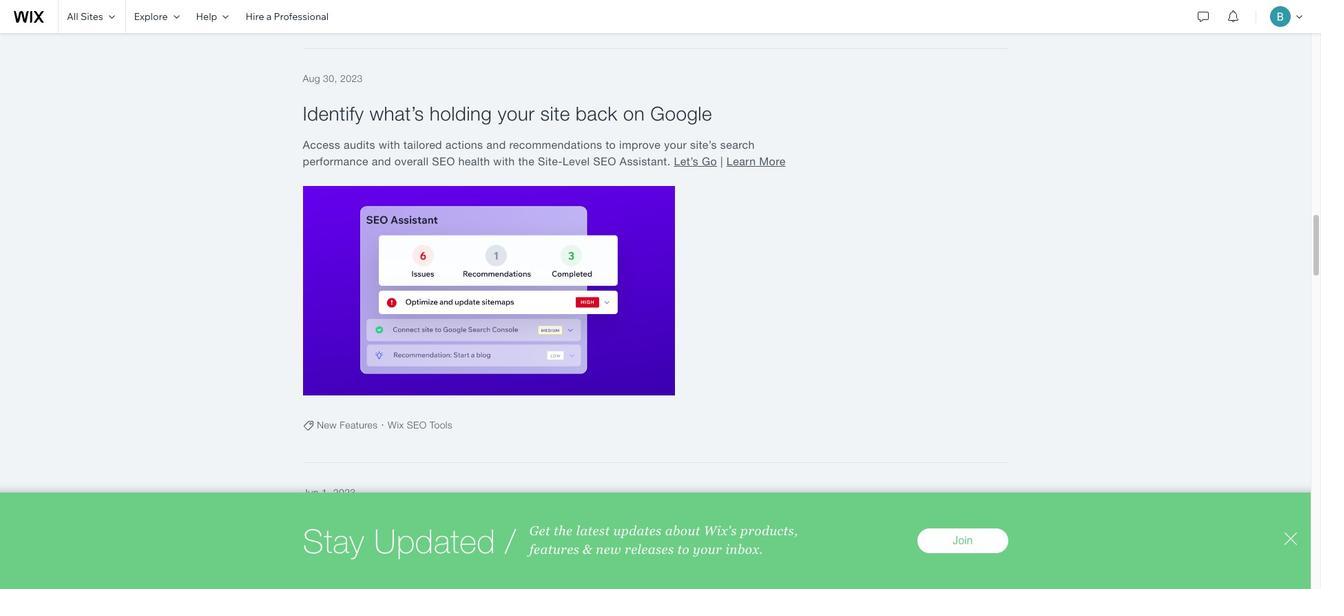 Task type: describe. For each thing, give the bounding box(es) containing it.
explore
[[134, 10, 168, 23]]

help
[[196, 10, 217, 23]]

a
[[266, 10, 272, 23]]

hire
[[246, 10, 264, 23]]

hire a professional link
[[237, 0, 337, 33]]

sites
[[81, 10, 103, 23]]

hire a professional
[[246, 10, 329, 23]]

help button
[[188, 0, 237, 33]]

all sites
[[67, 10, 103, 23]]



Task type: locate. For each thing, give the bounding box(es) containing it.
all
[[67, 10, 78, 23]]

professional
[[274, 10, 329, 23]]



Task type: vqa. For each thing, say whether or not it's contained in the screenshot.
all
yes



